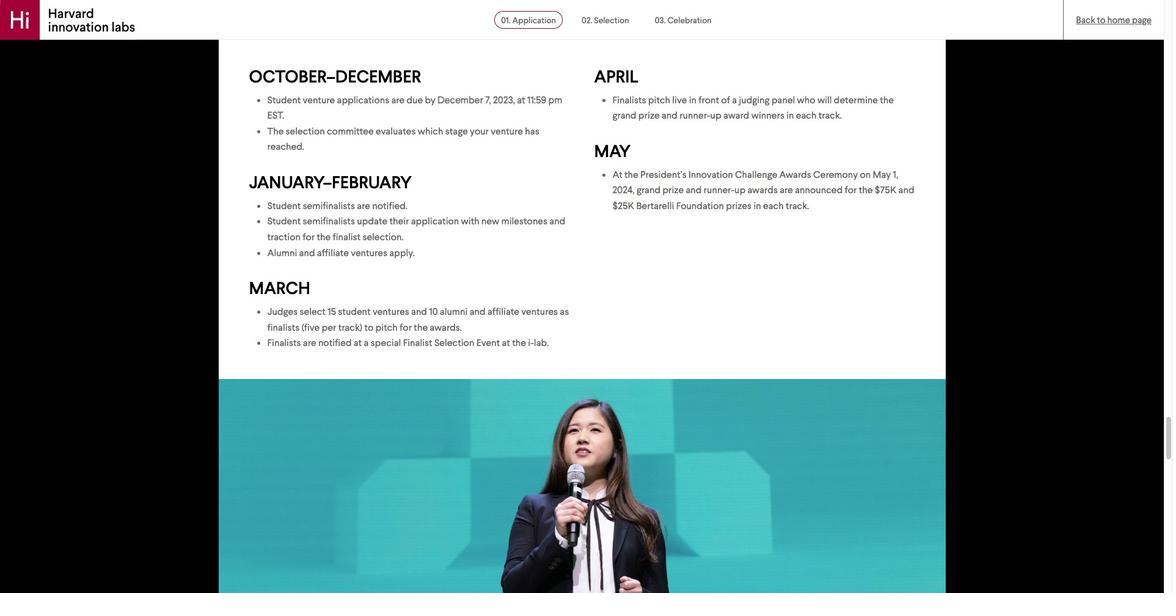 Task type: describe. For each thing, give the bounding box(es) containing it.
who
[[798, 93, 816, 105]]

selection
[[286, 125, 325, 136]]

the
[[267, 125, 284, 136]]

finalists inside the judges select 15 student ventures and 10 alumni and affiliate ventures as finalists (five per track) to pitch for the awards. finalists are notified at a special finalist selection event at the i-lab.
[[267, 336, 301, 348]]

1 semifinalists from the top
[[303, 199, 355, 211]]

selection.
[[363, 231, 404, 242]]

may 1, 2024
[[613, 168, 899, 195]]

at
[[613, 168, 623, 180]]

judges select 15 student ventures and 10 alumni and affiliate ventures as finalists (five per track) to pitch for the awards. finalists are notified at a special finalist selection event at the i-lab.
[[267, 305, 569, 348]]

january–february
[[249, 171, 412, 192]]

live
[[673, 93, 687, 105]]

for inside the judges select 15 student ventures and 10 alumni and affiliate ventures as finalists (five per track) to pitch for the awards. finalists are notified at a special finalist selection event at the i-lab.
[[400, 321, 412, 332]]

1 horizontal spatial selection
[[594, 15, 630, 25]]

student
[[338, 305, 371, 317]]

notified.
[[372, 199, 408, 211]]

a inside finalists pitch live in front of a judging panel who will determine the grand prize and runner-up award winners in each track.
[[733, 93, 737, 105]]

for inside , grand prize and runner-up awards are announced for the $75k and $25k bertarelli foundation prizes in each track.
[[845, 184, 857, 195]]

due
[[407, 93, 423, 105]]

alumni
[[440, 305, 468, 317]]

lab.
[[534, 336, 549, 348]]

pm
[[549, 93, 563, 105]]

01.
[[502, 15, 511, 25]]

special
[[371, 336, 401, 348]]

at inside december 7, 2023, at 11:59 pm est.
[[517, 93, 526, 105]]

finalists
[[267, 321, 300, 332]]

their
[[390, 215, 409, 226]]

student for student semifinalists are notified. student semifinalists update their application with new milestones and traction for the finalist selection. alumni and affiliate ventures apply.
[[267, 199, 301, 211]]

at the president's innovation challenge awards ceremony on
[[613, 168, 873, 180]]

student semifinalists are notified. student semifinalists update their application with new milestones and traction for the finalist selection. alumni and affiliate ventures apply.
[[267, 199, 566, 258]]

(five
[[302, 321, 320, 332]]

has
[[525, 125, 540, 136]]

of
[[722, 93, 731, 105]]

reached.
[[267, 140, 304, 152]]

foundation
[[677, 199, 725, 211]]

to inside the judges select 15 student ventures and 10 alumni and affiliate ventures as finalists (five per track) to pitch for the awards. finalists are notified at a special finalist selection event at the i-lab.
[[365, 321, 374, 332]]

pitch inside finalists pitch live in front of a judging panel who will determine the grand prize and runner-up award winners in each track.
[[649, 93, 671, 105]]

$25k
[[613, 199, 635, 211]]

determine
[[834, 93, 879, 105]]

each inside , grand prize and runner-up awards are announced for the $75k and $25k bertarelli foundation prizes in each track.
[[764, 199, 784, 211]]

02. selection
[[582, 15, 630, 25]]

update
[[357, 215, 388, 226]]

announced
[[796, 184, 843, 195]]

0 horizontal spatial at
[[354, 336, 362, 348]]

challenge
[[736, 168, 778, 180]]

celebration
[[668, 15, 712, 25]]

awards
[[780, 168, 812, 180]]

apply.
[[390, 246, 415, 258]]

applications
[[337, 93, 390, 105]]

11:59
[[528, 93, 547, 105]]

student venture applications are due by
[[267, 93, 436, 105]]

which
[[418, 125, 444, 136]]

2023,
[[493, 93, 515, 105]]

up inside , grand prize and runner-up awards are announced for the $75k and $25k bertarelli foundation prizes in each track.
[[735, 184, 746, 195]]

03.
[[655, 15, 666, 25]]

7,
[[486, 93, 491, 105]]

application
[[411, 215, 459, 226]]

as
[[560, 305, 569, 317]]

select
[[300, 305, 326, 317]]

the inside student semifinalists are notified. student semifinalists update their application with new milestones and traction for the finalist selection. alumni and affiliate ventures apply.
[[317, 231, 331, 242]]

are inside student semifinalists are notified. student semifinalists update their application with new milestones and traction for the finalist selection. alumni and affiliate ventures apply.
[[357, 199, 371, 211]]

finalists pitch live in front of a judging panel who will determine the grand prize and runner-up award winners in each track.
[[613, 93, 894, 121]]

ventures up special
[[373, 305, 409, 317]]

,
[[633, 184, 635, 195]]

the right at
[[625, 168, 639, 180]]

in inside , grand prize and runner-up awards are announced for the $75k and $25k bertarelli foundation prizes in each track.
[[754, 199, 762, 211]]

panel
[[772, 93, 796, 105]]

a inside the judges select 15 student ventures and 10 alumni and affiliate ventures as finalists (five per track) to pitch for the awards. finalists are notified at a special finalist selection event at the i-lab.
[[364, 336, 369, 348]]

your
[[470, 125, 489, 136]]

pic timeline
[[249, 4, 443, 46]]

page
[[1133, 14, 1152, 25]]

application
[[513, 15, 556, 25]]

each inside finalists pitch live in front of a judging panel who will determine the grand prize and runner-up award winners in each track.
[[797, 109, 817, 121]]

on
[[861, 168, 871, 180]]

10
[[429, 305, 438, 317]]

pic
[[249, 4, 299, 46]]

the selection committee evaluates which stage your venture has reached.
[[267, 125, 540, 152]]

$75k
[[875, 184, 897, 195]]

back to home page
[[1077, 14, 1152, 25]]

march
[[249, 277, 311, 298]]

selection inside the judges select 15 student ventures and 10 alumni and affiliate ventures as finalists (five per track) to pitch for the awards. finalists are notified at a special finalist selection event at the i-lab.
[[435, 336, 475, 348]]

track)
[[339, 321, 363, 332]]



Task type: locate. For each thing, give the bounding box(es) containing it.
runner- inside finalists pitch live in front of a judging panel who will determine the grand prize and runner-up award winners in each track.
[[680, 109, 711, 121]]

pitch left the live
[[649, 93, 671, 105]]

front
[[699, 93, 720, 105]]

at left 11:59
[[517, 93, 526, 105]]

awards
[[748, 184, 778, 195]]

venture inside the selection committee evaluates which stage your venture has reached.
[[491, 125, 523, 136]]

0 horizontal spatial in
[[689, 93, 697, 105]]

ventures left the as
[[522, 305, 558, 317]]

1 vertical spatial finalists
[[267, 336, 301, 348]]

track. down the "will"
[[819, 109, 843, 121]]

student
[[267, 93, 301, 105], [267, 199, 301, 211], [267, 215, 301, 226]]

bertarelli
[[637, 199, 675, 211]]

back to home page link
[[1064, 0, 1165, 40]]

awards.
[[430, 321, 462, 332]]

1 vertical spatial up
[[735, 184, 746, 195]]

selection right "02."
[[594, 15, 630, 25]]

back
[[1077, 14, 1096, 25]]

in right the live
[[689, 93, 697, 105]]

the right determine
[[881, 93, 894, 105]]

0 vertical spatial to
[[1098, 14, 1106, 25]]

affiliate up event
[[488, 305, 520, 317]]

for right "traction"
[[303, 231, 315, 242]]

prize up president's
[[639, 109, 660, 121]]

selection
[[594, 15, 630, 25], [435, 336, 475, 348]]

event
[[477, 336, 500, 348]]

track. inside finalists pitch live in front of a judging panel who will determine the grand prize and runner-up award winners in each track.
[[819, 109, 843, 121]]

may
[[595, 140, 631, 161]]

2 semifinalists from the top
[[303, 215, 355, 226]]

affiliate inside student semifinalists are notified. student semifinalists update their application with new milestones and traction for the finalist selection. alumni and affiliate ventures apply.
[[317, 246, 349, 258]]

finalists inside finalists pitch live in front of a judging panel who will determine the grand prize and runner-up award winners in each track.
[[613, 93, 647, 105]]

0 horizontal spatial for
[[303, 231, 315, 242]]

0 horizontal spatial affiliate
[[317, 246, 349, 258]]

finalists
[[613, 93, 647, 105], [267, 336, 301, 348]]

at right event
[[502, 336, 510, 348]]

0 vertical spatial track.
[[819, 109, 843, 121]]

the inside , grand prize and runner-up awards are announced for the $75k and $25k bertarelli foundation prizes in each track.
[[859, 184, 873, 195]]

prize inside finalists pitch live in front of a judging panel who will determine the grand prize and runner-up award winners in each track.
[[639, 109, 660, 121]]

semifinalists up finalist
[[303, 215, 355, 226]]

1 vertical spatial in
[[787, 109, 795, 121]]

ceremony
[[814, 168, 859, 180]]

0 vertical spatial in
[[689, 93, 697, 105]]

the down on
[[859, 184, 873, 195]]

will
[[818, 93, 832, 105]]

are down (five
[[303, 336, 316, 348]]

1 vertical spatial student
[[267, 199, 301, 211]]

0 vertical spatial pitch
[[649, 93, 671, 105]]

1 horizontal spatial venture
[[491, 125, 523, 136]]

3 student from the top
[[267, 215, 301, 226]]

0 vertical spatial affiliate
[[317, 246, 349, 258]]

april
[[595, 65, 639, 86]]

pitch inside the judges select 15 student ventures and 10 alumni and affiliate ventures as finalists (five per track) to pitch for the awards. finalists are notified at a special finalist selection event at the i-lab.
[[376, 321, 398, 332]]

per
[[322, 321, 337, 332]]

0 vertical spatial venture
[[303, 93, 335, 105]]

winners
[[752, 109, 785, 121]]

0 vertical spatial up
[[711, 109, 722, 121]]

finalists down april
[[613, 93, 647, 105]]

prize inside , grand prize and runner-up awards are announced for the $75k and $25k bertarelli foundation prizes in each track.
[[663, 184, 684, 195]]

each down who
[[797, 109, 817, 121]]

01. application
[[502, 15, 556, 25]]

finalist
[[333, 231, 361, 242]]

1 vertical spatial a
[[364, 336, 369, 348]]

0 horizontal spatial a
[[364, 336, 369, 348]]

track. inside , grand prize and runner-up awards are announced for the $75k and $25k bertarelli foundation prizes in each track.
[[786, 199, 810, 211]]

are up update
[[357, 199, 371, 211]]

1 vertical spatial each
[[764, 199, 784, 211]]

the left finalist
[[317, 231, 331, 242]]

03. celebration
[[655, 15, 712, 25]]

runner- down front
[[680, 109, 711, 121]]

finalists down finalists at the left of the page
[[267, 336, 301, 348]]

timeline
[[306, 4, 443, 46]]

, grand prize and runner-up awards are announced for the $75k and $25k bertarelli foundation prizes in each track.
[[613, 184, 915, 211]]

0 vertical spatial grand
[[613, 109, 637, 121]]

are inside , grand prize and runner-up awards are announced for the $75k and $25k bertarelli foundation prizes in each track.
[[780, 184, 794, 195]]

committee
[[327, 125, 374, 136]]

milestones
[[502, 215, 548, 226]]

semifinalists down january–february
[[303, 199, 355, 211]]

venture left has
[[491, 125, 523, 136]]

0 vertical spatial a
[[733, 93, 737, 105]]

1 vertical spatial selection
[[435, 336, 475, 348]]

pitch
[[649, 93, 671, 105], [376, 321, 398, 332]]

0 horizontal spatial venture
[[303, 93, 335, 105]]

for inside student semifinalists are notified. student semifinalists update their application with new milestones and traction for the finalist selection. alumni and affiliate ventures apply.
[[303, 231, 315, 242]]

innovation
[[689, 168, 734, 180]]

student for student venture applications are due by
[[267, 93, 301, 105]]

2 horizontal spatial for
[[845, 184, 857, 195]]

the up finalist on the left of page
[[414, 321, 428, 332]]

0 vertical spatial semifinalists
[[303, 199, 355, 211]]

are left due
[[392, 93, 405, 105]]

0 vertical spatial prize
[[639, 109, 660, 121]]

pitch up special
[[376, 321, 398, 332]]

evaluates
[[376, 125, 416, 136]]

0 horizontal spatial to
[[365, 321, 374, 332]]

1 vertical spatial runner-
[[704, 184, 735, 195]]

1 horizontal spatial affiliate
[[488, 305, 520, 317]]

grand inside , grand prize and runner-up awards are announced for the $75k and $25k bertarelli foundation prizes in each track.
[[637, 184, 661, 195]]

at down track)
[[354, 336, 362, 348]]

president's
[[641, 168, 687, 180]]

2 student from the top
[[267, 199, 301, 211]]

to right back
[[1098, 14, 1106, 25]]

02.
[[582, 15, 593, 25]]

up up prizes
[[735, 184, 746, 195]]

home
[[1108, 14, 1131, 25]]

a
[[733, 93, 737, 105], [364, 336, 369, 348]]

1 horizontal spatial a
[[733, 93, 737, 105]]

1 vertical spatial to
[[365, 321, 374, 332]]

selection down awards.
[[435, 336, 475, 348]]

to right track)
[[365, 321, 374, 332]]

affiliate down finalist
[[317, 246, 349, 258]]

0 vertical spatial runner-
[[680, 109, 711, 121]]

the
[[881, 93, 894, 105], [625, 168, 639, 180], [859, 184, 873, 195], [317, 231, 331, 242], [414, 321, 428, 332], [512, 336, 526, 348]]

and
[[662, 109, 678, 121], [686, 184, 702, 195], [899, 184, 915, 195], [550, 215, 566, 226], [299, 246, 315, 258], [411, 305, 427, 317], [470, 305, 486, 317]]

0 vertical spatial finalists
[[613, 93, 647, 105]]

1 vertical spatial pitch
[[376, 321, 398, 332]]

and inside finalists pitch live in front of a judging panel who will determine the grand prize and runner-up award winners in each track.
[[662, 109, 678, 121]]

0 vertical spatial student
[[267, 93, 301, 105]]

1 horizontal spatial up
[[735, 184, 746, 195]]

notified
[[318, 336, 352, 348]]

i-
[[528, 336, 534, 348]]

track.
[[819, 109, 843, 121], [786, 199, 810, 211]]

grand right ,
[[637, 184, 661, 195]]

0 vertical spatial selection
[[594, 15, 630, 25]]

1 horizontal spatial track.
[[819, 109, 843, 121]]

2 vertical spatial for
[[400, 321, 412, 332]]

runner-
[[680, 109, 711, 121], [704, 184, 735, 195]]

october–december
[[249, 65, 421, 86]]

with
[[461, 215, 480, 226]]

for
[[845, 184, 857, 195], [303, 231, 315, 242], [400, 321, 412, 332]]

at
[[517, 93, 526, 105], [354, 336, 362, 348], [502, 336, 510, 348]]

for down ceremony
[[845, 184, 857, 195]]

grand inside finalists pitch live in front of a judging panel who will determine the grand prize and runner-up award winners in each track.
[[613, 109, 637, 121]]

runner- down innovation
[[704, 184, 735, 195]]

2 horizontal spatial at
[[517, 93, 526, 105]]

1 horizontal spatial finalists
[[613, 93, 647, 105]]

2 horizontal spatial in
[[787, 109, 795, 121]]

venture down october–december
[[303, 93, 335, 105]]

up inside finalists pitch live in front of a judging panel who will determine the grand prize and runner-up award winners in each track.
[[711, 109, 722, 121]]

harvard innovation labs image
[[0, 0, 136, 40]]

1 horizontal spatial to
[[1098, 14, 1106, 25]]

1 vertical spatial affiliate
[[488, 305, 520, 317]]

0 horizontal spatial pitch
[[376, 321, 398, 332]]

1 student from the top
[[267, 93, 301, 105]]

1 horizontal spatial for
[[400, 321, 412, 332]]

grand up may
[[613, 109, 637, 121]]

december 7, 2023, at 11:59 pm est.
[[267, 93, 563, 121]]

1 horizontal spatial prize
[[663, 184, 684, 195]]

1 vertical spatial venture
[[491, 125, 523, 136]]

in down awards
[[754, 199, 762, 211]]

alumni
[[267, 246, 297, 258]]

1 vertical spatial prize
[[663, 184, 684, 195]]

traction
[[267, 231, 301, 242]]

in down panel
[[787, 109, 795, 121]]

by
[[425, 93, 436, 105]]

the left i-
[[512, 336, 526, 348]]

each down awards
[[764, 199, 784, 211]]

to inside back to home page link
[[1098, 14, 1106, 25]]

0 vertical spatial for
[[845, 184, 857, 195]]

0 horizontal spatial each
[[764, 199, 784, 211]]

judges
[[267, 305, 298, 317]]

1 horizontal spatial pitch
[[649, 93, 671, 105]]

2024
[[613, 184, 633, 195]]

runner- inside , grand prize and runner-up awards are announced for the $75k and $25k bertarelli foundation prizes in each track.
[[704, 184, 735, 195]]

new
[[482, 215, 500, 226]]

finalist
[[403, 336, 433, 348]]

a left special
[[364, 336, 369, 348]]

1 horizontal spatial each
[[797, 109, 817, 121]]

15
[[328, 305, 336, 317]]

may
[[873, 168, 892, 180]]

0 horizontal spatial selection
[[435, 336, 475, 348]]

judging
[[739, 93, 770, 105]]

the inside finalists pitch live in front of a judging panel who will determine the grand prize and runner-up award winners in each track.
[[881, 93, 894, 105]]

are down awards
[[780, 184, 794, 195]]

prize down president's
[[663, 184, 684, 195]]

1 horizontal spatial at
[[502, 336, 510, 348]]

ventures inside student semifinalists are notified. student semifinalists update their application with new milestones and traction for the finalist selection. alumni and affiliate ventures apply.
[[351, 246, 388, 258]]

grand
[[613, 109, 637, 121], [637, 184, 661, 195]]

1 horizontal spatial in
[[754, 199, 762, 211]]

are inside the judges select 15 student ventures and 10 alumni and affiliate ventures as finalists (five per track) to pitch for the awards. finalists are notified at a special finalist selection event at the i-lab.
[[303, 336, 316, 348]]

track. down announced
[[786, 199, 810, 211]]

2 vertical spatial student
[[267, 215, 301, 226]]

2 vertical spatial in
[[754, 199, 762, 211]]

for up finalist on the left of page
[[400, 321, 412, 332]]

prizes
[[727, 199, 752, 211]]

a right the of
[[733, 93, 737, 105]]

1 vertical spatial for
[[303, 231, 315, 242]]

est.
[[267, 109, 284, 121]]

1 vertical spatial grand
[[637, 184, 661, 195]]

0 horizontal spatial track.
[[786, 199, 810, 211]]

1,
[[894, 168, 899, 180]]

stage
[[446, 125, 468, 136]]

0 horizontal spatial finalists
[[267, 336, 301, 348]]

1 vertical spatial track.
[[786, 199, 810, 211]]

award
[[724, 109, 750, 121]]

semifinalists
[[303, 199, 355, 211], [303, 215, 355, 226]]

up down front
[[711, 109, 722, 121]]

0 horizontal spatial prize
[[639, 109, 660, 121]]

ventures down selection.
[[351, 246, 388, 258]]

affiliate inside the judges select 15 student ventures and 10 alumni and affiliate ventures as finalists (five per track) to pitch for the awards. finalists are notified at a special finalist selection event at the i-lab.
[[488, 305, 520, 317]]

in
[[689, 93, 697, 105], [787, 109, 795, 121], [754, 199, 762, 211]]

0 vertical spatial each
[[797, 109, 817, 121]]

ventures
[[351, 246, 388, 258], [373, 305, 409, 317], [522, 305, 558, 317]]

1 vertical spatial semifinalists
[[303, 215, 355, 226]]

0 horizontal spatial up
[[711, 109, 722, 121]]



Task type: vqa. For each thing, say whether or not it's contained in the screenshot.
between
no



